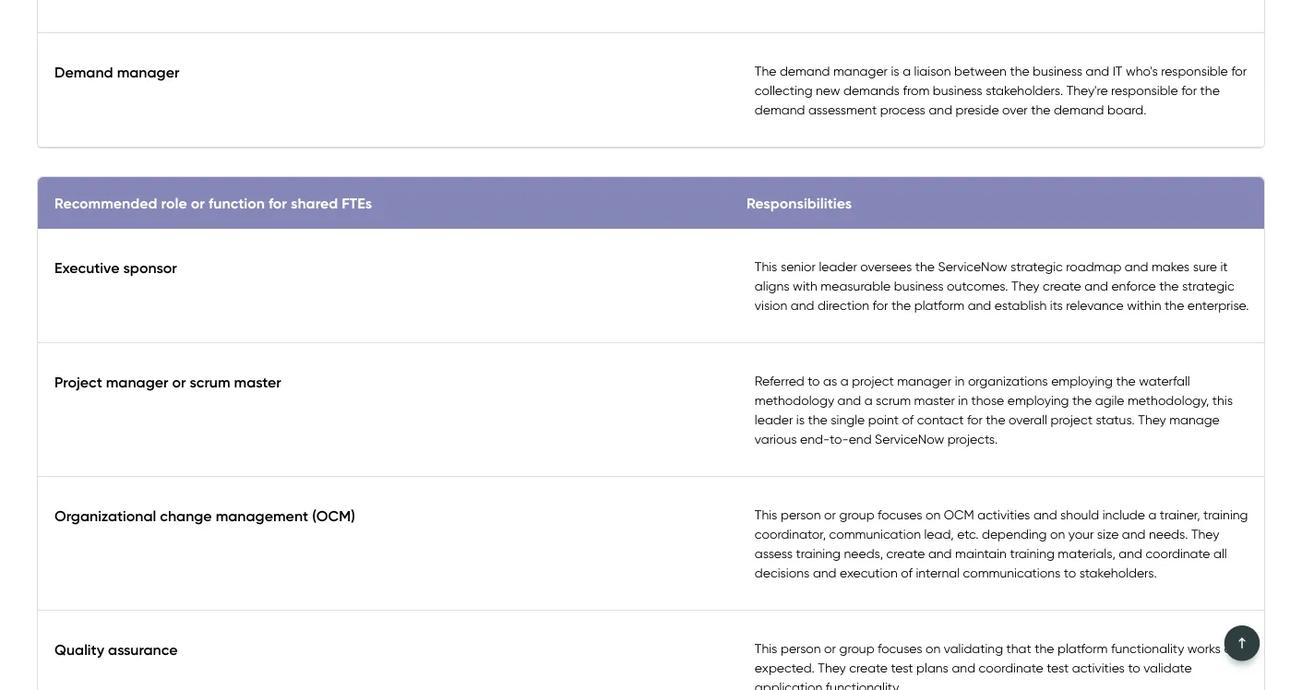 Task type: describe. For each thing, give the bounding box(es) containing it.
person for organizational change management (ocm)
[[781, 507, 821, 522]]

your
[[1069, 526, 1094, 542]]

this for organizational change management (ocm)
[[755, 507, 778, 522]]

on for quality assurance
[[926, 641, 941, 656]]

1 test from the left
[[891, 660, 914, 676]]

a up point
[[865, 392, 873, 408]]

servicenow platform tea
[[815, 202, 1303, 315]]

how
[[1111, 435, 1139, 453]]

ftes
[[342, 194, 372, 212]]

use the platform team estimator to find out how many people you need t
[[815, 435, 1303, 475]]

demand down collecting on the top right
[[755, 101, 805, 117]]

waterfall
[[1139, 373, 1191, 389]]

assessment
[[809, 101, 877, 117]]

group for organizational change management (ocm)
[[840, 507, 875, 522]]

ocm
[[944, 507, 975, 522]]

person for quality assurance
[[781, 641, 821, 656]]

0 vertical spatial responsible
[[1162, 63, 1229, 78]]

enforce
[[1112, 278, 1157, 293]]

for inside 'this senior leader oversees the servicenow strategic roadmap and makes sure it aligns with measurable business outcomes. they create and enforce the strategic vision and direction for the platform and establish its relevance within the enterprise.'
[[873, 297, 889, 313]]

methodology
[[755, 392, 835, 408]]

find
[[1055, 435, 1081, 453]]

0 vertical spatial project
[[852, 373, 894, 389]]

should
[[1061, 507, 1100, 522]]

estimator
[[971, 435, 1034, 453]]

platform inside servicenow platform tea
[[1067, 202, 1241, 257]]

is inside referred to as a project manager in organizations employing the waterfall methodology and a scrum master in those employing the agile methodology, this leader is the single point of contact for the overall project status. they manage various end-to-end servicenow projects.
[[797, 412, 805, 427]]

manager right started at the left top of the page
[[117, 63, 180, 81]]

all servicenow sites link
[[939, 67, 1073, 105]]

liaison
[[915, 63, 951, 78]]

responsibilities
[[747, 194, 852, 212]]

function
[[209, 194, 265, 212]]

quality
[[54, 641, 104, 659]]

they inside the this person or group focuses on validating that the platform functionality works as expected. they create test plans and coordinate test activities to validate application functionality.
[[818, 660, 846, 676]]

this senior leader oversees the servicenow strategic roadmap and makes sure it aligns with measurable business outcomes. they create and enforce the strategic vision and direction for the platform and establish its relevance within the enterprise.
[[755, 258, 1249, 313]]

demands
[[844, 82, 900, 98]]

or for this person or group focuses on validating that the platform functionality works as expected. they create test plans and coordinate test activities to validate application functionality.
[[825, 641, 836, 656]]

preside
[[956, 101, 999, 117]]

1 horizontal spatial project
[[1051, 412, 1093, 427]]

or for this person or group focuses on ocm activities and should include a trainer, training coordinator, communication lead, etc. depending on your size and needs. they assess training needs, create and maintain training materials, and coordinate all decisions and execution of internal communications to stakeholders.
[[825, 507, 836, 522]]

a down your
[[841, 373, 849, 389]]

to-
[[830, 431, 849, 447]]

direction
[[818, 297, 870, 313]]

they inside referred to as a project manager in organizations employing the waterfall methodology and a scrum master in those employing the agile methodology, this leader is the single point of contact for the overall project status. they manage various end-to-end servicenow projects.
[[1139, 412, 1167, 427]]

organizations
[[968, 373, 1049, 389]]

get support
[[810, 77, 894, 95]]

master inside referred to as a project manager in organizations employing the waterfall methodology and a scrum master in those employing the agile methodology, this leader is the single point of contact for the overall project status. they manage various end-to-end servicenow projects.
[[914, 392, 955, 408]]

between
[[955, 63, 1007, 78]]

out
[[1084, 435, 1107, 453]]

sites
[[1041, 77, 1073, 95]]

0 vertical spatial in
[[955, 373, 965, 389]]

team
[[930, 435, 967, 453]]

and inside your servicenow® platform team establishes, maintains, and extends se
[[1197, 346, 1224, 364]]

your servicenow® platform team establishes, maintains, and extends se
[[815, 346, 1303, 408]]

this for quality assurance
[[755, 641, 778, 656]]

materials,
[[1058, 546, 1116, 561]]

validating
[[944, 641, 1004, 656]]

of inside referred to as a project manager in organizations employing the waterfall methodology and a scrum master in those employing the agile methodology, this leader is the single point of contact for the overall project status. they manage various end-to-end servicenow projects.
[[903, 412, 914, 427]]

business inside 'this senior leader oversees the servicenow strategic roadmap and makes sure it aligns with measurable business outcomes. they create and enforce the strategic vision and direction for the platform and establish its relevance within the enterprise.'
[[894, 278, 944, 293]]

a inside the demand manager is a liaison between the business and it who's responsible for collecting new demands from business stakeholders. they're responsible for the demand assessment process and preside over the demand board.
[[903, 63, 911, 78]]

and down size
[[1119, 546, 1143, 561]]

started
[[66, 77, 117, 95]]

services link
[[708, 67, 764, 105]]

on for organizational change management (ocm)
[[926, 507, 941, 522]]

project
[[54, 373, 102, 391]]

as inside the this person or group focuses on validating that the platform functionality works as expected. they create test plans and coordinate test activities to validate application functionality.
[[1225, 641, 1239, 656]]

team
[[1003, 346, 1039, 364]]

coordinate inside the this person or group focuses on validating that the platform functionality works as expected. they create test plans and coordinate test activities to validate application functionality.
[[979, 660, 1044, 676]]

organizational change management (ocm)
[[54, 507, 355, 525]]

and up enforce
[[1125, 258, 1149, 274]]

get started link
[[37, 67, 117, 105]]

needs,
[[844, 546, 884, 561]]

from
[[903, 82, 930, 98]]

the demand manager is a liaison between the business and it who's responsible for collecting new demands from business stakeholders. they're responsible for the demand assessment process and preside over the demand board.
[[755, 63, 1248, 117]]

management
[[216, 507, 309, 525]]

over
[[1003, 101, 1028, 117]]

internal
[[916, 565, 960, 581]]

the
[[755, 63, 777, 78]]

many
[[1143, 435, 1180, 453]]

connect with us
[[37, 661, 154, 679]]

they're
[[1067, 82, 1108, 98]]

the inside the this person or group focuses on validating that the platform functionality works as expected. they create test plans and coordinate test activities to validate application functionality.
[[1035, 641, 1055, 656]]

executive sponsor
[[54, 258, 177, 276]]

its
[[1050, 297, 1063, 313]]

demand down they're
[[1054, 101, 1105, 117]]

project manager or scrum master
[[54, 373, 281, 391]]

lead,
[[925, 526, 954, 542]]

servicenow inside referred to as a project manager in organizations employing the waterfall methodology and a scrum master in those employing the agile methodology, this leader is the single point of contact for the overall project status. they manage various end-to-end servicenow projects.
[[875, 431, 945, 447]]

methodology,
[[1128, 392, 1210, 408]]

single
[[831, 412, 865, 427]]

connect
[[37, 661, 99, 679]]

execution
[[840, 565, 898, 581]]

recommended
[[54, 194, 158, 212]]

0 horizontal spatial scrum
[[190, 373, 230, 391]]

use
[[815, 435, 839, 453]]

stakeholders. inside the demand manager is a liaison between the business and it who's responsible for collecting new demands from business stakeholders. they're responsible for the demand assessment process and preside over the demand board.
[[986, 82, 1064, 98]]

leader inside referred to as a project manager in organizations employing the waterfall methodology and a scrum master in those employing the agile methodology, this leader is the single point of contact for the overall project status. they manage various end-to-end servicenow projects.
[[755, 412, 793, 427]]

include
[[1103, 507, 1146, 522]]

vision
[[755, 297, 788, 313]]

application
[[755, 679, 823, 691]]

agile
[[1096, 392, 1125, 408]]

to inside 'this person or group focuses on ocm activities and should include a trainer, training coordinator, communication lead, etc. depending on your size and needs. they assess training needs, create and maintain training materials, and coordinate all decisions and execution of internal communications to stakeholders.'
[[1064, 565, 1077, 581]]

manager right project
[[106, 373, 169, 391]]

people
[[1184, 435, 1232, 453]]

for inside referred to as a project manager in organizations employing the waterfall methodology and a scrum master in those employing the agile methodology, this leader is the single point of contact for the overall project status. they manage various end-to-end servicenow projects.
[[967, 412, 983, 427]]

leading practices
[[163, 77, 283, 95]]

overall
[[1009, 412, 1048, 427]]

and down include at bottom
[[1122, 526, 1146, 542]]

works
[[1188, 641, 1221, 656]]

leader inside 'this senior leader oversees the servicenow strategic roadmap and makes sure it aligns with measurable business outcomes. they create and enforce the strategic vision and direction for the platform and establish its relevance within the enterprise.'
[[819, 258, 858, 274]]

end-
[[800, 431, 830, 447]]

projects.
[[948, 431, 998, 447]]

those
[[972, 392, 1005, 408]]

measurable
[[821, 278, 891, 293]]

0 vertical spatial employing
[[1052, 373, 1113, 389]]

and right decisions
[[813, 565, 837, 581]]

quality assurance
[[54, 641, 178, 659]]

group for quality assurance
[[840, 641, 875, 656]]

servicenow inside 'link'
[[958, 77, 1038, 95]]

stakeholders. inside 'this person or group focuses on ocm activities and should include a trainer, training coordinator, communication lead, etc. depending on your size and needs. they assess training needs, create and maintain training materials, and coordinate all decisions and execution of internal communications to stakeholders.'
[[1080, 565, 1157, 581]]

platform inside the use the platform team estimator to find out how many people you need t
[[869, 435, 926, 453]]

to inside the use the platform team estimator to find out how many people you need t
[[1038, 435, 1052, 453]]

of inside 'this person or group focuses on ocm activities and should include a trainer, training coordinator, communication lead, etc. depending on your size and needs. they assess training needs, create and maintain training materials, and coordinate all decisions and execution of internal communications to stakeholders.'
[[901, 565, 913, 581]]

create inside the this person or group focuses on validating that the platform functionality works as expected. they create test plans and coordinate test activities to validate application functionality.
[[850, 660, 888, 676]]



Task type: locate. For each thing, give the bounding box(es) containing it.
and right vision
[[791, 297, 815, 313]]

0 vertical spatial person
[[781, 507, 821, 522]]

create
[[1043, 278, 1082, 293], [887, 546, 925, 561], [850, 660, 888, 676]]

they up all
[[1192, 526, 1220, 542]]

and down outcomes.
[[968, 297, 992, 313]]

1 vertical spatial activities
[[1073, 660, 1125, 676]]

coordinate inside 'this person or group focuses on ocm activities and should include a trainer, training coordinator, communication lead, etc. depending on your size and needs. they assess training needs, create and maintain training materials, and coordinate all decisions and execution of internal communications to stakeholders.'
[[1146, 546, 1211, 561]]

create inside 'this senior leader oversees the servicenow strategic roadmap and makes sure it aligns with measurable business outcomes. they create and enforce the strategic vision and direction for the platform and establish its relevance within the enterprise.'
[[1043, 278, 1082, 293]]

1 vertical spatial with
[[103, 661, 134, 679]]

0 vertical spatial of
[[903, 412, 914, 427]]

or
[[191, 194, 205, 212], [172, 373, 186, 391], [825, 507, 836, 522], [825, 641, 836, 656]]

the inside the use the platform team estimator to find out how many people you need t
[[843, 435, 866, 453]]

2 vertical spatial on
[[926, 641, 941, 656]]

person inside 'this person or group focuses on ocm activities and should include a trainer, training coordinator, communication lead, etc. depending on your size and needs. they assess training needs, create and maintain training materials, and coordinate all decisions and execution of internal communications to stakeholders.'
[[781, 507, 821, 522]]

1 vertical spatial this
[[755, 507, 778, 522]]

platform inside your servicenow® platform team establishes, maintains, and extends se
[[942, 346, 1000, 364]]

strategic up establish
[[1011, 258, 1063, 274]]

and inside referred to as a project manager in organizations employing the waterfall methodology and a scrum master in those employing the agile methodology, this leader is the single point of contact for the overall project status. they manage various end-to-end servicenow projects.
[[838, 392, 862, 408]]

platform up makes
[[1067, 202, 1241, 257]]

in
[[955, 373, 965, 389], [959, 392, 968, 408]]

person up 'coordinator,'
[[781, 507, 821, 522]]

get left started at the left top of the page
[[37, 77, 63, 95]]

0 horizontal spatial activities
[[978, 507, 1031, 522]]

on up the lead,
[[926, 507, 941, 522]]

stakeholders.
[[986, 82, 1064, 98], [1080, 565, 1157, 581]]

1 group from the top
[[840, 507, 875, 522]]

and down validating on the right bottom
[[952, 660, 976, 676]]

0 vertical spatial group
[[840, 507, 875, 522]]

1 vertical spatial business
[[933, 82, 983, 98]]

stakeholders. up 'over'
[[986, 82, 1064, 98]]

you
[[1236, 435, 1260, 453]]

0 vertical spatial platform
[[1067, 202, 1241, 257]]

and left extends
[[1197, 346, 1224, 364]]

as down your
[[824, 373, 838, 389]]

all
[[939, 77, 955, 95]]

1 vertical spatial stakeholders.
[[1080, 565, 1157, 581]]

activities inside the this person or group focuses on validating that the platform functionality works as expected. they create test plans and coordinate test activities to validate application functionality.
[[1073, 660, 1125, 676]]

0 vertical spatial coordinate
[[1146, 546, 1211, 561]]

demand
[[54, 63, 113, 81]]

this up 'aligns'
[[755, 258, 778, 274]]

0 vertical spatial this
[[755, 258, 778, 274]]

platform down outcomes.
[[915, 297, 965, 313]]

servicenow
[[958, 77, 1038, 95], [815, 202, 1056, 257], [938, 258, 1008, 274], [875, 431, 945, 447]]

plans
[[917, 660, 949, 676]]

0 vertical spatial platform
[[915, 297, 965, 313]]

they inside 'this person or group focuses on ocm activities and should include a trainer, training coordinator, communication lead, etc. depending on your size and needs. they assess training needs, create and maintain training materials, and coordinate all decisions and execution of internal communications to stakeholders.'
[[1192, 526, 1220, 542]]

get for get started
[[37, 77, 63, 95]]

point
[[869, 412, 899, 427]]

group
[[840, 507, 875, 522], [840, 641, 875, 656]]

on left your
[[1051, 526, 1066, 542]]

1 horizontal spatial test
[[1047, 660, 1069, 676]]

to
[[808, 373, 820, 389], [1038, 435, 1052, 453], [1064, 565, 1077, 581], [1129, 660, 1141, 676]]

0 horizontal spatial training
[[796, 546, 841, 561]]

training down 'depending'
[[1010, 546, 1055, 561]]

expected.
[[755, 660, 815, 676]]

within
[[1127, 297, 1162, 313]]

group inside the this person or group focuses on validating that the platform functionality works as expected. they create test plans and coordinate test activities to validate application functionality.
[[840, 641, 875, 656]]

to up methodology
[[808, 373, 820, 389]]

create up its
[[1043, 278, 1082, 293]]

validate
[[1144, 660, 1192, 676]]

1 vertical spatial responsible
[[1112, 82, 1179, 98]]

role
[[161, 194, 187, 212]]

0 horizontal spatial project
[[852, 373, 894, 389]]

to down functionality
[[1129, 660, 1141, 676]]

to inside referred to as a project manager in organizations employing the waterfall methodology and a scrum master in those employing the agile methodology, this leader is the single point of contact for the overall project status. they manage various end-to-end servicenow projects.
[[808, 373, 820, 389]]

on up plans
[[926, 641, 941, 656]]

1 vertical spatial in
[[959, 392, 968, 408]]

0 vertical spatial strategic
[[1011, 258, 1063, 274]]

1 vertical spatial of
[[901, 565, 913, 581]]

2 focuses from the top
[[878, 641, 923, 656]]

2 vertical spatial create
[[850, 660, 888, 676]]

need
[[1264, 435, 1299, 453]]

recommended role or function for shared ftes
[[54, 194, 372, 212]]

they down methodology,
[[1139, 412, 1167, 427]]

coordinate down needs.
[[1146, 546, 1211, 561]]

various
[[755, 431, 797, 447]]

1 vertical spatial focuses
[[878, 641, 923, 656]]

responsible down the who's
[[1112, 82, 1179, 98]]

is down methodology
[[797, 412, 805, 427]]

responsible right the who's
[[1162, 63, 1229, 78]]

they up establish
[[1012, 278, 1040, 293]]

1 vertical spatial coordinate
[[979, 660, 1044, 676]]

1 vertical spatial master
[[914, 392, 955, 408]]

project down servicenow®
[[852, 373, 894, 389]]

servicenow inside 'this senior leader oversees the servicenow strategic roadmap and makes sure it aligns with measurable business outcomes. they create and enforce the strategic vision and direction for the platform and establish its relevance within the enterprise.'
[[938, 258, 1008, 274]]

2 get from the left
[[810, 77, 835, 95]]

2 person from the top
[[781, 641, 821, 656]]

and inside the this person or group focuses on validating that the platform functionality works as expected. they create test plans and coordinate test activities to validate application functionality.
[[952, 660, 976, 676]]

0 horizontal spatial is
[[797, 412, 805, 427]]

platform
[[1067, 202, 1241, 257], [869, 435, 926, 453]]

or inside the this person or group focuses on validating that the platform functionality works as expected. they create test plans and coordinate test activities to validate application functionality.
[[825, 641, 836, 656]]

0 horizontal spatial strategic
[[1011, 258, 1063, 274]]

contact
[[917, 412, 964, 427]]

training down 'coordinator,'
[[796, 546, 841, 561]]

organizational
[[54, 507, 156, 525]]

0 horizontal spatial with
[[103, 661, 134, 679]]

person inside the this person or group focuses on validating that the platform functionality works as expected. they create test plans and coordinate test activities to validate application functionality.
[[781, 641, 821, 656]]

create up functionality.
[[850, 660, 888, 676]]

strategic
[[1011, 258, 1063, 274], [1183, 278, 1235, 293]]

a
[[903, 63, 911, 78], [841, 373, 849, 389], [865, 392, 873, 408], [1149, 507, 1157, 522]]

referred to as a project manager in organizations employing the waterfall methodology and a scrum master in those employing the agile methodology, this leader is the single point of contact for the overall project status. they manage various end-to-end servicenow projects.
[[755, 373, 1233, 447]]

business down oversees
[[894, 278, 944, 293]]

maintains,
[[1124, 346, 1194, 364]]

this person or group focuses on validating that the platform functionality works as expected. they create test plans and coordinate test activities to validate application functionality.
[[755, 641, 1239, 691]]

leading practices link
[[163, 67, 283, 105]]

and left the should
[[1034, 507, 1058, 522]]

of
[[903, 412, 914, 427], [901, 565, 913, 581]]

communication
[[830, 526, 921, 542]]

to down materials,
[[1064, 565, 1077, 581]]

1 vertical spatial strategic
[[1183, 278, 1235, 293]]

scrum
[[190, 373, 230, 391], [876, 392, 911, 408]]

they up functionality.
[[818, 660, 846, 676]]

this inside 'this senior leader oversees the servicenow strategic roadmap and makes sure it aligns with measurable business outcomes. they create and enforce the strategic vision and direction for the platform and establish its relevance within the enterprise.'
[[755, 258, 778, 274]]

2 test from the left
[[1047, 660, 1069, 676]]

with inside 'this senior leader oversees the servicenow strategic roadmap and makes sure it aligns with measurable business outcomes. they create and enforce the strategic vision and direction for the platform and establish its relevance within the enterprise.'
[[793, 278, 818, 293]]

1 focuses from the top
[[878, 507, 923, 522]]

of right point
[[903, 412, 914, 427]]

2 this from the top
[[755, 507, 778, 522]]

a up from
[[903, 63, 911, 78]]

1 vertical spatial create
[[887, 546, 925, 561]]

0 horizontal spatial platform
[[869, 435, 926, 453]]

scrum inside referred to as a project manager in organizations employing the waterfall methodology and a scrum master in those employing the agile methodology, this leader is the single point of contact for the overall project status. they manage various end-to-end servicenow projects.
[[876, 392, 911, 408]]

1 vertical spatial is
[[797, 412, 805, 427]]

0 vertical spatial create
[[1043, 278, 1082, 293]]

depending
[[982, 526, 1047, 542]]

manager inside the demand manager is a liaison between the business and it who's responsible for collecting new demands from business stakeholders. they're responsible for the demand assessment process and preside over the demand board.
[[834, 63, 888, 78]]

senior
[[781, 258, 816, 274]]

3 this from the top
[[755, 641, 778, 656]]

is up demands
[[891, 63, 900, 78]]

new
[[816, 82, 841, 98]]

this up expected.
[[755, 641, 778, 656]]

extends
[[1228, 346, 1282, 364]]

this
[[1213, 392, 1233, 408]]

a inside 'this person or group focuses on ocm activities and should include a trainer, training coordinator, communication lead, etc. depending on your size and needs. they assess training needs, create and maintain training materials, and coordinate all decisions and execution of internal communications to stakeholders.'
[[1149, 507, 1157, 522]]

with down senior
[[793, 278, 818, 293]]

trainer,
[[1160, 507, 1201, 522]]

2 vertical spatial this
[[755, 641, 778, 656]]

or for project manager or scrum master
[[172, 373, 186, 391]]

platform up organizations
[[942, 346, 1000, 364]]

employing up overall on the bottom right of page
[[1008, 392, 1070, 408]]

platform right that
[[1058, 641, 1108, 656]]

servicenow down point
[[875, 431, 945, 447]]

1 this from the top
[[755, 258, 778, 274]]

services
[[708, 77, 764, 95]]

0 vertical spatial stakeholders.
[[986, 82, 1064, 98]]

employing down establishes,
[[1052, 373, 1113, 389]]

(ocm)
[[312, 507, 355, 525]]

1 horizontal spatial strategic
[[1183, 278, 1235, 293]]

activities down functionality
[[1073, 660, 1125, 676]]

1 vertical spatial group
[[840, 641, 875, 656]]

a up needs.
[[1149, 507, 1157, 522]]

0 vertical spatial is
[[891, 63, 900, 78]]

business up preside
[[933, 82, 983, 98]]

etc.
[[958, 526, 979, 542]]

stakeholders. down materials,
[[1080, 565, 1157, 581]]

this inside the this person or group focuses on validating that the platform functionality works as expected. they create test plans and coordinate test activities to validate application functionality.
[[755, 641, 778, 656]]

with down quality assurance
[[103, 661, 134, 679]]

1 get from the left
[[37, 77, 63, 95]]

as inside referred to as a project manager in organizations employing the waterfall methodology and a scrum master in those employing the agile methodology, this leader is the single point of contact for the overall project status. they manage various end-to-end servicenow projects.
[[824, 373, 838, 389]]

roadmap
[[1067, 258, 1122, 274]]

establish
[[995, 297, 1047, 313]]

to left find
[[1038, 435, 1052, 453]]

leader up various
[[755, 412, 793, 427]]

strategic down 'sure'
[[1183, 278, 1235, 293]]

platform inside the this person or group focuses on validating that the platform functionality works as expected. they create test plans and coordinate test activities to validate application functionality.
[[1058, 641, 1108, 656]]

or for recommended role or function for shared ftes
[[191, 194, 205, 212]]

of left internal
[[901, 565, 913, 581]]

leading
[[163, 77, 218, 95]]

sure
[[1193, 258, 1218, 274]]

1 vertical spatial as
[[1225, 641, 1239, 656]]

0 horizontal spatial stakeholders.
[[986, 82, 1064, 98]]

person up expected.
[[781, 641, 821, 656]]

0 vertical spatial business
[[1033, 63, 1083, 78]]

business up they're
[[1033, 63, 1083, 78]]

this inside 'this person or group focuses on ocm activities and should include a trainer, training coordinator, communication lead, etc. depending on your size and needs. they assess training needs, create and maintain training materials, and coordinate all decisions and execution of internal communications to stakeholders.'
[[755, 507, 778, 522]]

in up contact
[[955, 373, 965, 389]]

0 horizontal spatial coordinate
[[979, 660, 1044, 676]]

1 vertical spatial platform
[[869, 435, 926, 453]]

and up "single"
[[838, 392, 862, 408]]

in left those
[[959, 392, 968, 408]]

servicenow inside servicenow platform tea
[[815, 202, 1056, 257]]

1 vertical spatial employing
[[1008, 392, 1070, 408]]

0 horizontal spatial get
[[37, 77, 63, 95]]

assurance
[[108, 641, 178, 659]]

master
[[234, 373, 281, 391], [914, 392, 955, 408]]

project up find
[[1051, 412, 1093, 427]]

0 vertical spatial with
[[793, 278, 818, 293]]

and down the lead,
[[929, 546, 952, 561]]

with
[[793, 278, 818, 293], [103, 661, 134, 679]]

it
[[1113, 63, 1123, 78]]

focuses up plans
[[878, 641, 923, 656]]

process
[[880, 101, 926, 117]]

0 horizontal spatial master
[[234, 373, 281, 391]]

support
[[839, 77, 894, 95]]

0 vertical spatial scrum
[[190, 373, 230, 391]]

1 horizontal spatial coordinate
[[1146, 546, 1211, 561]]

1 vertical spatial scrum
[[876, 392, 911, 408]]

2 group from the top
[[840, 641, 875, 656]]

is
[[891, 63, 900, 78], [797, 412, 805, 427]]

and left it
[[1086, 63, 1110, 78]]

1 horizontal spatial master
[[914, 392, 955, 408]]

focuses for organizational change management (ocm)
[[878, 507, 923, 522]]

focuses up communication
[[878, 507, 923, 522]]

2 horizontal spatial training
[[1204, 507, 1249, 522]]

servicenow up oversees
[[815, 202, 1056, 257]]

1 horizontal spatial platform
[[1067, 202, 1241, 257]]

to inside the this person or group focuses on validating that the platform functionality works as expected. they create test plans and coordinate test activities to validate application functionality.
[[1129, 660, 1141, 676]]

all
[[1214, 546, 1228, 561]]

get up assessment
[[810, 77, 835, 95]]

0 vertical spatial leader
[[819, 258, 858, 274]]

1 horizontal spatial stakeholders.
[[1080, 565, 1157, 581]]

1 horizontal spatial as
[[1225, 641, 1239, 656]]

0 horizontal spatial test
[[891, 660, 914, 676]]

person
[[781, 507, 821, 522], [781, 641, 821, 656]]

platform down point
[[869, 435, 926, 453]]

is inside the demand manager is a liaison between the business and it who's responsible for collecting new demands from business stakeholders. they're responsible for the demand assessment process and preside over the demand board.
[[891, 63, 900, 78]]

focuses inside 'this person or group focuses on ocm activities and should include a trainer, training coordinator, communication lead, etc. depending on your size and needs. they assess training needs, create and maintain training materials, and coordinate all decisions and execution of internal communications to stakeholders.'
[[878, 507, 923, 522]]

0 horizontal spatial as
[[824, 373, 838, 389]]

your
[[815, 346, 844, 364]]

leader up measurable at the top of page
[[819, 258, 858, 274]]

communications
[[963, 565, 1061, 581]]

1 horizontal spatial get
[[810, 77, 835, 95]]

0 horizontal spatial leader
[[755, 412, 793, 427]]

0 vertical spatial activities
[[978, 507, 1031, 522]]

this up 'coordinator,'
[[755, 507, 778, 522]]

activities up 'depending'
[[978, 507, 1031, 522]]

aligns
[[755, 278, 790, 293]]

1 vertical spatial platform
[[942, 346, 1000, 364]]

1 vertical spatial leader
[[755, 412, 793, 427]]

platform inside 'this senior leader oversees the servicenow strategic roadmap and makes sure it aligns with measurable business outcomes. they create and enforce the strategic vision and direction for the platform and establish its relevance within the enterprise.'
[[915, 297, 965, 313]]

assess
[[755, 546, 793, 561]]

servicenow up outcomes.
[[938, 258, 1008, 274]]

and up relevance
[[1085, 278, 1109, 293]]

focuses for quality assurance
[[878, 641, 923, 656]]

this for executive sponsor
[[755, 258, 778, 274]]

0 vertical spatial as
[[824, 373, 838, 389]]

2 vertical spatial business
[[894, 278, 944, 293]]

needs.
[[1149, 526, 1189, 542]]

2 vertical spatial platform
[[1058, 641, 1108, 656]]

0 vertical spatial focuses
[[878, 507, 923, 522]]

on inside the this person or group focuses on validating that the platform functionality works as expected. they create test plans and coordinate test activities to validate application functionality.
[[926, 641, 941, 656]]

training
[[1204, 507, 1249, 522], [796, 546, 841, 561], [1010, 546, 1055, 561]]

that
[[1007, 641, 1032, 656]]

manager down servicenow®
[[898, 373, 952, 389]]

manager up demands
[[834, 63, 888, 78]]

create inside 'this person or group focuses on ocm activities and should include a trainer, training coordinator, communication lead, etc. depending on your size and needs. they assess training needs, create and maintain training materials, and coordinate all decisions and execution of internal communications to stakeholders.'
[[887, 546, 925, 561]]

get for get support
[[810, 77, 835, 95]]

oversees
[[861, 258, 912, 274]]

get support link
[[810, 67, 894, 105]]

1 person from the top
[[781, 507, 821, 522]]

servicenow up 'over'
[[958, 77, 1038, 95]]

as right works
[[1225, 641, 1239, 656]]

demand up collecting on the top right
[[780, 63, 830, 78]]

1 horizontal spatial training
[[1010, 546, 1055, 561]]

group inside 'this person or group focuses on ocm activities and should include a trainer, training coordinator, communication lead, etc. depending on your size and needs. they assess training needs, create and maintain training materials, and coordinate all decisions and execution of internal communications to stakeholders.'
[[840, 507, 875, 522]]

manager
[[117, 63, 180, 81], [834, 63, 888, 78], [106, 373, 169, 391], [898, 373, 952, 389]]

group up functionality.
[[840, 641, 875, 656]]

training up all
[[1204, 507, 1249, 522]]

servicenow®
[[847, 346, 939, 364]]

demand manager
[[54, 63, 180, 81]]

0 vertical spatial on
[[926, 507, 941, 522]]

1 horizontal spatial activities
[[1073, 660, 1125, 676]]

1 horizontal spatial is
[[891, 63, 900, 78]]

manager inside referred to as a project manager in organizations employing the waterfall methodology and a scrum master in those employing the agile methodology, this leader is the single point of contact for the overall project status. they manage various end-to-end servicenow projects.
[[898, 373, 952, 389]]

leader
[[819, 258, 858, 274], [755, 412, 793, 427]]

who's
[[1126, 63, 1158, 78]]

activities inside 'this person or group focuses on ocm activities and should include a trainer, training coordinator, communication lead, etc. depending on your size and needs. they assess training needs, create and maintain training materials, and coordinate all decisions and execution of internal communications to stakeholders.'
[[978, 507, 1031, 522]]

they
[[1012, 278, 1040, 293], [1139, 412, 1167, 427], [1192, 526, 1220, 542], [818, 660, 846, 676]]

referred
[[755, 373, 805, 389]]

shared
[[291, 194, 338, 212]]

1 vertical spatial project
[[1051, 412, 1093, 427]]

or inside 'this person or group focuses on ocm activities and should include a trainer, training coordinator, communication lead, etc. depending on your size and needs. they assess training needs, create and maintain training materials, and coordinate all decisions and execution of internal communications to stakeholders.'
[[825, 507, 836, 522]]

coordinate down that
[[979, 660, 1044, 676]]

se
[[1286, 346, 1303, 364]]

establishes,
[[1043, 346, 1121, 364]]

1 horizontal spatial scrum
[[876, 392, 911, 408]]

1 horizontal spatial leader
[[819, 258, 858, 274]]

group up communication
[[840, 507, 875, 522]]

project
[[852, 373, 894, 389], [1051, 412, 1093, 427]]

focuses inside the this person or group focuses on validating that the platform functionality works as expected. they create test plans and coordinate test activities to validate application functionality.
[[878, 641, 923, 656]]

1 horizontal spatial with
[[793, 278, 818, 293]]

1 vertical spatial person
[[781, 641, 821, 656]]

0 vertical spatial master
[[234, 373, 281, 391]]

and down the all
[[929, 101, 953, 117]]

coordinator,
[[755, 526, 826, 542]]

they inside 'this senior leader oversees the servicenow strategic roadmap and makes sure it aligns with measurable business outcomes. they create and enforce the strategic vision and direction for the platform and establish its relevance within the enterprise.'
[[1012, 278, 1040, 293]]

it
[[1221, 258, 1228, 274]]

test
[[891, 660, 914, 676], [1047, 660, 1069, 676]]

1 vertical spatial on
[[1051, 526, 1066, 542]]

create down communication
[[887, 546, 925, 561]]



Task type: vqa. For each thing, say whether or not it's contained in the screenshot.
transformation corresponding to SecOps transformation
no



